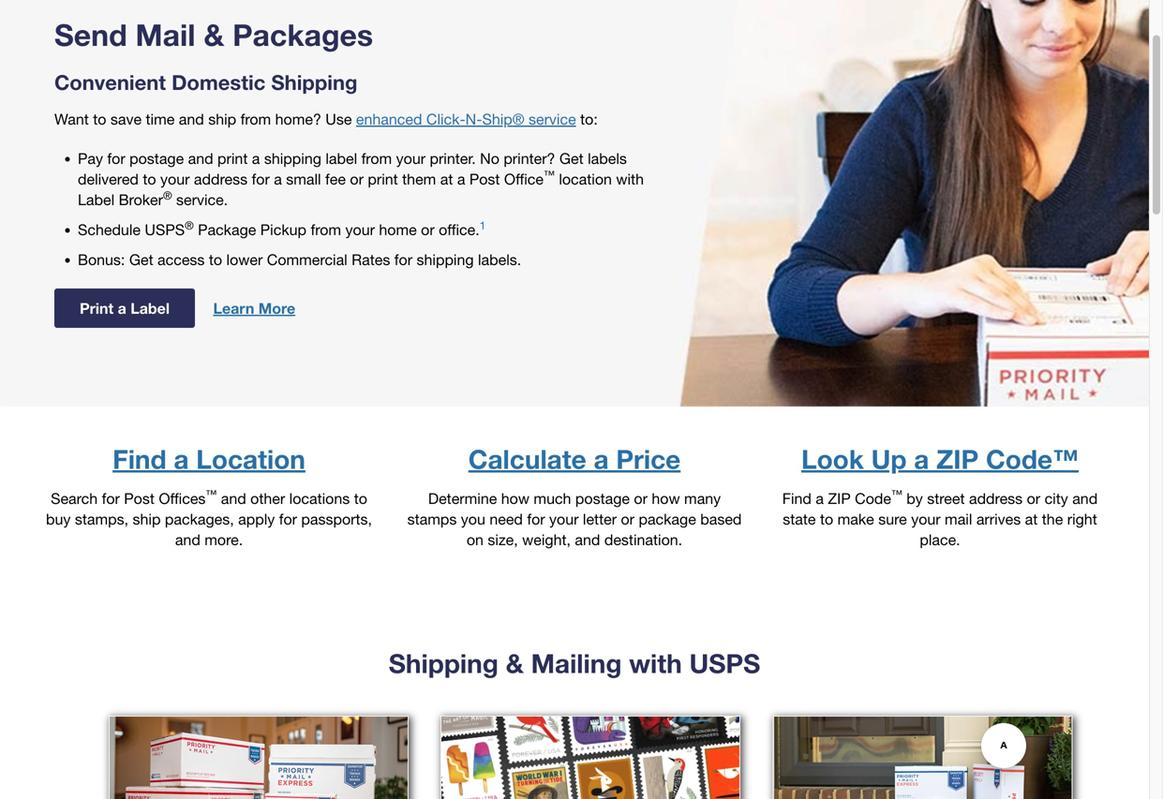 Task type: describe. For each thing, give the bounding box(es) containing it.
on
[[467, 531, 484, 549]]

print a label
[[80, 299, 170, 317]]

bonus:
[[78, 251, 125, 269]]

learn more
[[213, 299, 295, 317]]

your inside determine how much postage or how many stamps you need for your letter or package based on size, weight, and destination.
[[549, 511, 579, 528]]

small
[[286, 170, 321, 188]]

location with label broker
[[78, 170, 644, 209]]

send mail & packages
[[54, 17, 373, 53]]

to:
[[580, 110, 598, 128]]

passports,
[[301, 511, 372, 528]]

1 vertical spatial with
[[629, 648, 682, 679]]

packages,
[[165, 511, 234, 528]]

need
[[490, 511, 523, 528]]

or inside pay for postage and print a shipping label from your printer. no printer? get labels delivered to your address for a small fee or print them at a post office
[[350, 170, 364, 188]]

n-
[[466, 110, 482, 128]]

™ inside 'search for post offices ™'
[[206, 488, 217, 501]]

find for find a zip code ™
[[782, 490, 812, 508]]

™ down 'printer?'
[[544, 168, 555, 182]]

pickup
[[260, 221, 306, 239]]

0 horizontal spatial &
[[204, 17, 224, 53]]

find a location link
[[113, 444, 305, 475]]

boxes outside a residence for usps package pickup. image
[[774, 717, 1072, 799]]

at inside pay for postage and print a shipping label from your printer. no printer? get labels delivered to your address for a small fee or print them at a post office
[[440, 170, 453, 188]]

to inside by street address or city and state to make sure your mail arrives at the right place.
[[820, 511, 833, 528]]

buy
[[46, 511, 71, 528]]

find a location
[[113, 444, 305, 475]]

shipping inside pay for postage and print a shipping label from your printer. no printer? get labels delivered to your address for a small fee or print them at a post office
[[264, 150, 321, 167]]

want
[[54, 110, 89, 128]]

letter
[[583, 511, 617, 528]]

enhanced
[[356, 110, 422, 128]]

other
[[250, 490, 285, 508]]

printer?
[[504, 150, 555, 167]]

you
[[461, 511, 485, 528]]

search
[[51, 490, 98, 508]]

to inside and other locations to buy stamps, ship packages, apply for passports, and more.
[[354, 490, 367, 508]]

place.
[[920, 531, 960, 549]]

package
[[639, 511, 696, 528]]

0 horizontal spatial from
[[240, 110, 271, 128]]

service.
[[176, 191, 228, 209]]

based
[[700, 511, 742, 528]]

0 horizontal spatial shipping
[[271, 70, 358, 95]]

state
[[783, 511, 816, 528]]

office.
[[439, 221, 480, 239]]

1
[[480, 219, 486, 232]]

a right print
[[118, 299, 126, 317]]

up
[[871, 444, 907, 475]]

offices
[[159, 490, 206, 508]]

1 horizontal spatial ship
[[208, 110, 236, 128]]

size,
[[488, 531, 518, 549]]

1 horizontal spatial usps
[[689, 648, 760, 679]]

print a label link
[[54, 289, 195, 328]]

calculate a price link
[[468, 444, 681, 475]]

from inside pay for postage and print a shipping label from your printer. no printer? get labels delivered to your address for a small fee or print them at a post office
[[361, 150, 392, 167]]

learn more link
[[213, 299, 295, 317]]

postage inside pay for postage and print a shipping label from your printer. no printer? get labels delivered to your address for a small fee or print them at a post office
[[129, 150, 184, 167]]

use
[[326, 110, 352, 128]]

a up schedule usps ® package pickup from your home or office. 1
[[252, 150, 260, 167]]

print
[[80, 299, 114, 317]]

label for location with label broker
[[78, 191, 114, 209]]

weight,
[[522, 531, 571, 549]]

code inside find a zip code ™
[[855, 490, 891, 508]]

for up delivered
[[107, 150, 125, 167]]

a up offices
[[174, 444, 189, 475]]

lower
[[226, 251, 263, 269]]

address inside by street address or city and state to make sure your mail arrives at the right place.
[[969, 490, 1023, 508]]

and inside determine how much postage or how many stamps you need for your letter or package based on size, weight, and destination.
[[575, 531, 600, 549]]

home?
[[275, 110, 321, 128]]

® inside ® service.
[[163, 189, 172, 202]]

1 link
[[480, 219, 486, 232]]

calculate
[[468, 444, 586, 475]]

mailing
[[531, 648, 622, 679]]

schedule usps ® package pickup from your home or office. 1
[[78, 219, 486, 239]]

0 vertical spatial print
[[217, 150, 248, 167]]

printer.
[[430, 150, 476, 167]]

or up "package"
[[634, 490, 648, 508]]

destination.
[[604, 531, 682, 549]]

label
[[326, 150, 357, 167]]

post inside pay for postage and print a shipping label from your printer. no printer? get labels delivered to your address for a small fee or print them at a post office
[[469, 170, 500, 188]]

arrives
[[976, 511, 1021, 528]]

and other locations to buy stamps, ship packages, apply for passports, and more.
[[46, 490, 372, 549]]

broker
[[119, 191, 163, 209]]

labels
[[588, 150, 627, 167]]

calculate a price
[[468, 444, 681, 475]]

packages
[[233, 17, 373, 53]]

fee
[[325, 170, 346, 188]]

street
[[927, 490, 965, 508]]

no
[[480, 150, 499, 167]]

more
[[258, 299, 295, 317]]

zip inside find a zip code ™
[[828, 490, 851, 508]]

for down home
[[394, 251, 412, 269]]

pay for postage and print a shipping label from your printer. no printer? get labels delivered to your address for a small fee or print them at a post office
[[78, 150, 627, 188]]

1 vertical spatial &
[[506, 648, 524, 679]]

and inside pay for postage and print a shipping label from your printer. no printer? get labels delivered to your address for a small fee or print them at a post office
[[188, 150, 213, 167]]



Task type: vqa. For each thing, say whether or not it's contained in the screenshot.
"Free Package Pickup 3 service at your home or office"
no



Task type: locate. For each thing, give the bounding box(es) containing it.
look up a zip code ™
[[801, 444, 1079, 475]]

print up service. on the top
[[217, 150, 248, 167]]

1 horizontal spatial label
[[130, 299, 170, 317]]

shipping up small
[[264, 150, 321, 167]]

how up "need"
[[501, 490, 530, 508]]

sure
[[878, 511, 907, 528]]

for left small
[[252, 170, 270, 188]]

labels.
[[478, 251, 521, 269]]

price
[[616, 444, 681, 475]]

ship down the domestic
[[208, 110, 236, 128]]

time
[[146, 110, 175, 128]]

label right print
[[130, 299, 170, 317]]

your up rates at the top left of page
[[345, 221, 375, 239]]

and up right on the right
[[1072, 490, 1098, 508]]

and
[[179, 110, 204, 128], [188, 150, 213, 167], [221, 490, 246, 508], [1072, 490, 1098, 508], [175, 531, 200, 549], [575, 531, 600, 549]]

® service.
[[163, 189, 228, 209]]

to inside pay for postage and print a shipping label from your printer. no printer? get labels delivered to your address for a small fee or print them at a post office
[[143, 170, 156, 188]]

a left small
[[274, 170, 282, 188]]

1 vertical spatial ®
[[163, 189, 172, 202]]

locations
[[289, 490, 350, 508]]

address up service. on the top
[[194, 170, 248, 188]]

at left the the
[[1025, 511, 1038, 528]]

0 horizontal spatial zip
[[828, 490, 851, 508]]

™
[[544, 168, 555, 182], [1053, 444, 1079, 475], [206, 488, 217, 501], [891, 488, 902, 501]]

for inside 'search for post offices ™'
[[102, 490, 120, 508]]

0 horizontal spatial post
[[124, 490, 155, 508]]

label inside the location with label broker
[[78, 191, 114, 209]]

1 vertical spatial shipping
[[417, 251, 474, 269]]

your inside by street address or city and state to make sure your mail arrives at the right place.
[[911, 511, 941, 528]]

zip up make
[[828, 490, 851, 508]]

pay
[[78, 150, 103, 167]]

1 vertical spatial address
[[969, 490, 1023, 508]]

0 horizontal spatial find
[[113, 444, 166, 475]]

1 vertical spatial zip
[[828, 490, 851, 508]]

postage up letter
[[575, 490, 630, 508]]

1 vertical spatial from
[[361, 150, 392, 167]]

your down by at the right bottom of the page
[[911, 511, 941, 528]]

or inside schedule usps ® package pickup from your home or office. 1
[[421, 221, 435, 239]]

for down other
[[279, 511, 297, 528]]

from inside schedule usps ® package pickup from your home or office. 1
[[311, 221, 341, 239]]

label down delivered
[[78, 191, 114, 209]]

0 vertical spatial shipping
[[271, 70, 358, 95]]

find up the state
[[782, 490, 812, 508]]

bonus: get access to lower commercial rates for shipping labels.
[[78, 251, 521, 269]]

2 vertical spatial from
[[311, 221, 341, 239]]

1 vertical spatial shipping
[[389, 648, 499, 679]]

1 how from the left
[[501, 490, 530, 508]]

2 horizontal spatial ®
[[512, 110, 524, 128]]

postage down the "time" at the left of the page
[[129, 150, 184, 167]]

for
[[107, 150, 125, 167], [252, 170, 270, 188], [394, 251, 412, 269], [102, 490, 120, 508], [279, 511, 297, 528], [527, 511, 545, 528]]

2 horizontal spatial from
[[361, 150, 392, 167]]

ship inside and other locations to buy stamps, ship packages, apply for passports, and more.
[[133, 511, 161, 528]]

location
[[559, 170, 612, 188]]

1 horizontal spatial &
[[506, 648, 524, 679]]

make
[[838, 511, 874, 528]]

0 vertical spatial post
[[469, 170, 500, 188]]

label for print a label
[[130, 299, 170, 317]]

® down ® service.
[[185, 219, 194, 232]]

or right the fee
[[350, 170, 364, 188]]

0 horizontal spatial how
[[501, 490, 530, 508]]

much
[[534, 490, 571, 508]]

from up commercial
[[311, 221, 341, 239]]

®
[[512, 110, 524, 128], [163, 189, 172, 202], [185, 219, 194, 232]]

get up location
[[559, 150, 584, 167]]

code up make
[[855, 490, 891, 508]]

mail
[[945, 511, 972, 528]]

address inside pay for postage and print a shipping label from your printer. no printer? get labels delivered to your address for a small fee or print them at a post office
[[194, 170, 248, 188]]

0 vertical spatial &
[[204, 17, 224, 53]]

1 vertical spatial find
[[782, 490, 812, 508]]

™ up packages,
[[206, 488, 217, 501]]

0 horizontal spatial get
[[129, 251, 153, 269]]

or
[[350, 170, 364, 188], [421, 221, 435, 239], [634, 490, 648, 508], [1027, 490, 1041, 508], [621, 511, 635, 528]]

postage inside determine how much postage or how many stamps you need for your letter or package based on size, weight, and destination.
[[575, 490, 630, 508]]

delivered
[[78, 170, 139, 188]]

or up destination. at the right bottom of the page
[[621, 511, 635, 528]]

office
[[504, 170, 544, 188]]

1 vertical spatial print
[[368, 170, 398, 188]]

& up the domestic
[[204, 17, 224, 53]]

determine
[[428, 490, 497, 508]]

shipping down office.
[[417, 251, 474, 269]]

0 horizontal spatial postage
[[129, 150, 184, 167]]

many
[[684, 490, 721, 508]]

0 vertical spatial ship
[[208, 110, 236, 128]]

determine how much postage or how many stamps you need for your letter or package based on size, weight, and destination.
[[407, 490, 742, 549]]

0 vertical spatial get
[[559, 150, 584, 167]]

at down "printer."
[[440, 170, 453, 188]]

to left lower
[[209, 251, 222, 269]]

how up "package"
[[652, 490, 680, 508]]

a inside find a zip code ™
[[816, 490, 824, 508]]

or left city
[[1027, 490, 1041, 508]]

2 how from the left
[[652, 490, 680, 508]]

usps
[[145, 221, 185, 239], [689, 648, 760, 679]]

0 horizontal spatial at
[[440, 170, 453, 188]]

™ inside find a zip code ™
[[891, 488, 902, 501]]

1 horizontal spatial address
[[969, 490, 1023, 508]]

1 horizontal spatial shipping
[[417, 251, 474, 269]]

your
[[396, 150, 426, 167], [160, 170, 190, 188], [345, 221, 375, 239], [549, 511, 579, 528], [911, 511, 941, 528]]

by
[[907, 490, 923, 508]]

print left them
[[368, 170, 398, 188]]

® left service. on the top
[[163, 189, 172, 202]]

with right "mailing"
[[629, 648, 682, 679]]

1 horizontal spatial code
[[986, 444, 1053, 475]]

1 horizontal spatial ®
[[185, 219, 194, 232]]

0 vertical spatial find
[[113, 444, 166, 475]]

or right home
[[421, 221, 435, 239]]

click-
[[426, 110, 466, 128]]

0 vertical spatial with
[[616, 170, 644, 188]]

0 horizontal spatial ship
[[133, 511, 161, 528]]

code
[[986, 444, 1053, 475], [855, 490, 891, 508]]

and inside by street address or city and state to make sure your mail arrives at the right place.
[[1072, 490, 1098, 508]]

find inside find a zip code ™
[[782, 490, 812, 508]]

0 vertical spatial zip
[[936, 444, 979, 475]]

home
[[379, 221, 417, 239]]

how
[[501, 490, 530, 508], [652, 490, 680, 508]]

look
[[801, 444, 864, 475]]

0 vertical spatial ®
[[512, 110, 524, 128]]

1 vertical spatial get
[[129, 251, 153, 269]]

usps inside schedule usps ® package pickup from your home or office. 1
[[145, 221, 185, 239]]

0 vertical spatial from
[[240, 110, 271, 128]]

0 vertical spatial usps
[[145, 221, 185, 239]]

at inside by street address or city and state to make sure your mail arrives at the right place.
[[1025, 511, 1038, 528]]

a
[[252, 150, 260, 167], [274, 170, 282, 188], [457, 170, 465, 188], [118, 299, 126, 317], [174, 444, 189, 475], [594, 444, 609, 475], [914, 444, 929, 475], [816, 490, 824, 508]]

get inside pay for postage and print a shipping label from your printer. no printer? get labels delivered to your address for a small fee or print them at a post office
[[559, 150, 584, 167]]

apply
[[238, 511, 275, 528]]

shipping
[[271, 70, 358, 95], [389, 648, 499, 679]]

post inside 'search for post offices ™'
[[124, 490, 155, 508]]

them
[[402, 170, 436, 188]]

your inside schedule usps ® package pickup from your home or office. 1
[[345, 221, 375, 239]]

1 vertical spatial usps
[[689, 648, 760, 679]]

convenient
[[54, 70, 166, 95]]

or inside by street address or city and state to make sure your mail arrives at the right place.
[[1027, 490, 1041, 508]]

your up ® service.
[[160, 170, 190, 188]]

1 horizontal spatial get
[[559, 150, 584, 167]]

service
[[529, 110, 576, 128]]

for up stamps,
[[102, 490, 120, 508]]

to
[[93, 110, 106, 128], [143, 170, 156, 188], [209, 251, 222, 269], [354, 490, 367, 508], [820, 511, 833, 528]]

1 vertical spatial ship
[[133, 511, 161, 528]]

your up them
[[396, 150, 426, 167]]

0 horizontal spatial usps
[[145, 221, 185, 239]]

post
[[469, 170, 500, 188], [124, 490, 155, 508]]

with down labels
[[616, 170, 644, 188]]

package
[[198, 221, 256, 239]]

ship down 'search for post offices ™'
[[133, 511, 161, 528]]

1 vertical spatial postage
[[575, 490, 630, 508]]

and up ® service.
[[188, 150, 213, 167]]

0 vertical spatial postage
[[129, 150, 184, 167]]

to down find a zip code ™
[[820, 511, 833, 528]]

print
[[217, 150, 248, 167], [368, 170, 398, 188]]

code up city
[[986, 444, 1053, 475]]

0 horizontal spatial ®
[[163, 189, 172, 202]]

1 horizontal spatial at
[[1025, 511, 1038, 528]]

find up 'search for post offices ™'
[[113, 444, 166, 475]]

post down no
[[469, 170, 500, 188]]

a down "printer."
[[457, 170, 465, 188]]

location
[[196, 444, 305, 475]]

1 horizontal spatial find
[[782, 490, 812, 508]]

2 vertical spatial ®
[[185, 219, 194, 232]]

a right up
[[914, 444, 929, 475]]

® inside schedule usps ® package pickup from your home or office. 1
[[185, 219, 194, 232]]

and right the "time" at the left of the page
[[179, 110, 204, 128]]

1 horizontal spatial postage
[[575, 490, 630, 508]]

1 vertical spatial label
[[130, 299, 170, 317]]

ship
[[482, 110, 512, 128]]

free usps shipping supplies, including priority mail flat rate boxes and envelopes. image
[[110, 717, 408, 799]]

stamps
[[407, 511, 457, 528]]

label
[[78, 191, 114, 209], [130, 299, 170, 317]]

find a zip code ™
[[782, 488, 902, 508]]

1 horizontal spatial shipping
[[389, 648, 499, 679]]

post up stamps,
[[124, 490, 155, 508]]

1 horizontal spatial post
[[469, 170, 500, 188]]

send
[[54, 17, 127, 53]]

1 vertical spatial at
[[1025, 511, 1038, 528]]

commercial
[[267, 251, 347, 269]]

learn
[[213, 299, 254, 317]]

zip up street
[[936, 444, 979, 475]]

by street address or city and state to make sure your mail arrives at the right place.
[[783, 490, 1098, 549]]

a left price
[[594, 444, 609, 475]]

& left "mailing"
[[506, 648, 524, 679]]

postage
[[129, 150, 184, 167], [575, 490, 630, 508]]

0 vertical spatial at
[[440, 170, 453, 188]]

for inside determine how much postage or how many stamps you need for your letter or package based on size, weight, and destination.
[[527, 511, 545, 528]]

save
[[110, 110, 142, 128]]

and down letter
[[575, 531, 600, 549]]

1 horizontal spatial print
[[368, 170, 398, 188]]

search for post offices ™
[[51, 488, 217, 508]]

get left access
[[129, 251, 153, 269]]

1 vertical spatial post
[[124, 490, 155, 508]]

stamps,
[[75, 511, 128, 528]]

right
[[1067, 511, 1097, 528]]

find
[[113, 444, 166, 475], [782, 490, 812, 508]]

1 horizontal spatial from
[[311, 221, 341, 239]]

0 vertical spatial address
[[194, 170, 248, 188]]

0 horizontal spatial label
[[78, 191, 114, 209]]

with inside the location with label broker
[[616, 170, 644, 188]]

address up arrives
[[969, 490, 1023, 508]]

from up the location with label broker
[[361, 150, 392, 167]]

shipping
[[264, 150, 321, 167], [417, 251, 474, 269]]

0 horizontal spatial print
[[217, 150, 248, 167]]

0 horizontal spatial code
[[855, 490, 891, 508]]

1 horizontal spatial zip
[[936, 444, 979, 475]]

and up 'apply'
[[221, 490, 246, 508]]

0 vertical spatial code
[[986, 444, 1053, 475]]

1 horizontal spatial how
[[652, 490, 680, 508]]

0 horizontal spatial address
[[194, 170, 248, 188]]

1 vertical spatial code
[[855, 490, 891, 508]]

™ left by at the right bottom of the page
[[891, 488, 902, 501]]

™ up city
[[1053, 444, 1079, 475]]

find for find a location
[[113, 444, 166, 475]]

0 vertical spatial label
[[78, 191, 114, 209]]

0 horizontal spatial shipping
[[264, 150, 321, 167]]

convenient domestic shipping
[[54, 70, 358, 95]]

city
[[1045, 490, 1068, 508]]

shipping & mailing with usps
[[389, 648, 760, 679]]

rates
[[352, 251, 390, 269]]

domestic
[[172, 70, 266, 95]]

to left save in the top left of the page
[[93, 110, 106, 128]]

from left home?
[[240, 110, 271, 128]]

for inside and other locations to buy stamps, ship packages, apply for passports, and more.
[[279, 511, 297, 528]]

and down packages,
[[175, 531, 200, 549]]

® left service
[[512, 110, 524, 128]]

the
[[1042, 511, 1063, 528]]

schedule
[[78, 221, 141, 239]]

mail
[[135, 17, 195, 53]]

for up weight,
[[527, 511, 545, 528]]

0 vertical spatial shipping
[[264, 150, 321, 167]]

to up passports,
[[354, 490, 367, 508]]

variety of usps stamps. image
[[442, 717, 740, 799]]

a up the state
[[816, 490, 824, 508]]

zip
[[936, 444, 979, 475], [828, 490, 851, 508]]

your down much
[[549, 511, 579, 528]]

to up broker
[[143, 170, 156, 188]]

woman attaching a shipping label to a priority mail box. image
[[680, 0, 1163, 407]]

more.
[[205, 531, 243, 549]]

want to save time and ship from home? use enhanced click-n-ship ® service to:
[[54, 110, 598, 128]]



